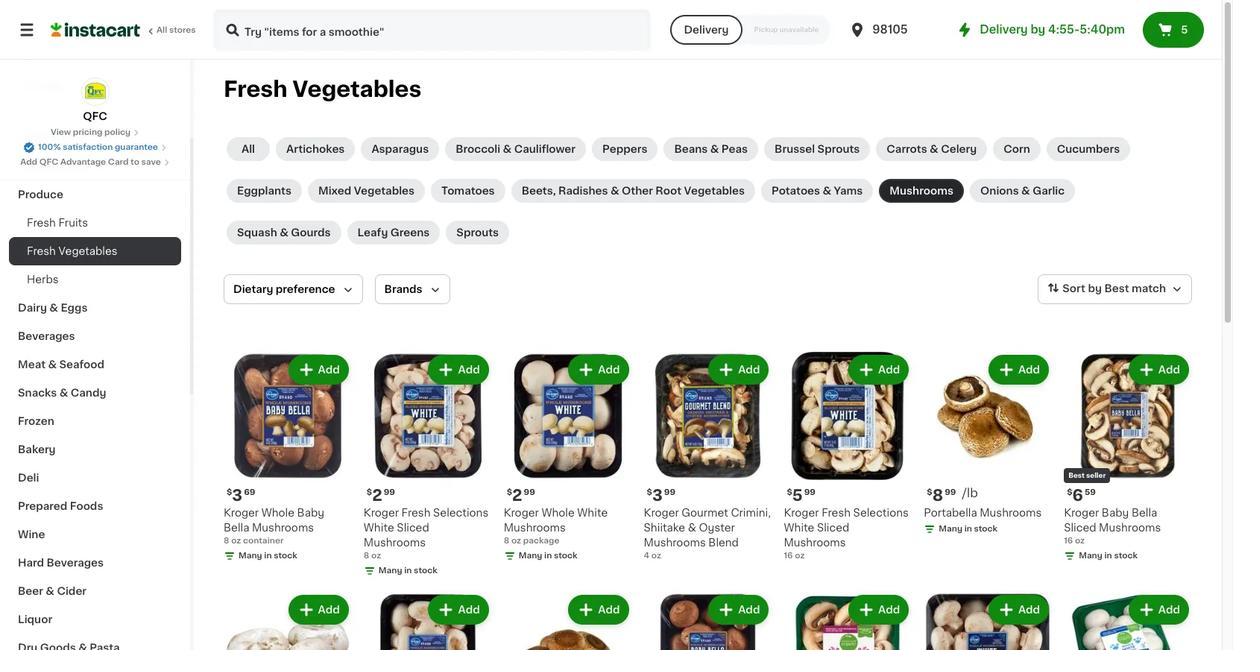 Task type: vqa. For each thing, say whether or not it's contained in the screenshot.


Task type: locate. For each thing, give the bounding box(es) containing it.
1 horizontal spatial best
[[1105, 284, 1130, 294]]

99 up shiitake
[[665, 489, 676, 497]]

& down gourmet
[[688, 523, 697, 533]]

white inside kroger fresh selections white sliced mushrooms 16 oz
[[784, 523, 815, 533]]

$ left 59
[[1068, 489, 1073, 497]]

$ up shiitake
[[647, 489, 653, 497]]

0 horizontal spatial sliced
[[397, 523, 430, 533]]

1 vertical spatial all
[[242, 144, 255, 154]]

0 horizontal spatial 5
[[793, 488, 803, 503]]

add button
[[290, 357, 348, 383], [430, 357, 488, 383], [570, 357, 628, 383], [710, 357, 768, 383], [851, 357, 908, 383], [991, 357, 1048, 383], [1131, 357, 1188, 383], [290, 597, 348, 624], [430, 597, 488, 624], [570, 597, 628, 624], [710, 597, 768, 624], [851, 597, 908, 624], [991, 597, 1048, 624], [1131, 597, 1188, 624]]

& left the other
[[611, 186, 620, 196]]

0 horizontal spatial bella
[[224, 523, 250, 533]]

all left stores
[[157, 26, 167, 34]]

sort
[[1063, 284, 1086, 294]]

0 vertical spatial best
[[1105, 284, 1130, 294]]

2 horizontal spatial white
[[784, 523, 815, 533]]

beverages down dairy & eggs
[[18, 331, 75, 342]]

& inside snacks & candy link
[[59, 388, 68, 398]]

$ 2 99 for kroger whole white mushrooms
[[507, 488, 536, 503]]

0 vertical spatial beverages
[[18, 331, 75, 342]]

6 kroger from the left
[[1065, 508, 1100, 518]]

1 vertical spatial fresh vegetables
[[27, 246, 118, 257]]

& right meat
[[48, 360, 57, 370]]

0 horizontal spatial qfc
[[39, 158, 58, 166]]

whole up the package
[[542, 508, 575, 518]]

$ 2 99 up kroger whole white mushrooms 8 oz package
[[507, 488, 536, 503]]

0 vertical spatial 16
[[1065, 537, 1074, 545]]

whole inside kroger whole baby bella mushrooms 8 oz container
[[262, 508, 295, 518]]

all inside all link
[[242, 144, 255, 154]]

delivery
[[981, 24, 1029, 35], [684, 25, 729, 35]]

5 $ from the left
[[787, 489, 793, 497]]

all for all stores
[[157, 26, 167, 34]]

vegetables up artichokes link
[[293, 78, 422, 100]]

lists
[[42, 80, 67, 90]]

99 left /lb
[[945, 489, 957, 497]]

delivery inside button
[[684, 25, 729, 35]]

mushrooms inside kroger fresh selections white sliced mushrooms 8 oz
[[364, 538, 426, 548]]

7 $ from the left
[[1068, 489, 1073, 497]]

many in stock down "container"
[[239, 552, 298, 560]]

many down "container"
[[239, 552, 262, 560]]

oz inside kroger whole white mushrooms 8 oz package
[[512, 537, 522, 545]]

cider
[[57, 586, 87, 597]]

whole for 2
[[542, 508, 575, 518]]

qfc down 100%
[[39, 158, 58, 166]]

satisfaction
[[63, 143, 113, 151]]

many down portabella
[[940, 525, 963, 533]]

stock down the package
[[554, 552, 578, 560]]

4 99 from the left
[[805, 489, 816, 497]]

oz inside kroger fresh selections white sliced mushrooms 16 oz
[[795, 552, 805, 560]]

&
[[503, 144, 512, 154], [711, 144, 720, 154], [930, 144, 939, 154], [611, 186, 620, 196], [823, 186, 832, 196], [1022, 186, 1031, 196], [280, 228, 289, 238], [49, 303, 58, 313], [48, 360, 57, 370], [59, 388, 68, 398], [688, 523, 697, 533], [46, 586, 54, 597]]

1 baby from the left
[[297, 508, 325, 518]]

kroger inside kroger gourmet crimini, shiitake & oyster mushrooms blend 4 oz
[[644, 508, 679, 518]]

$ 8 99
[[928, 488, 957, 503]]

prepared foods
[[18, 501, 103, 512]]

vegetables
[[293, 78, 422, 100], [354, 186, 415, 196], [685, 186, 745, 196], [59, 246, 118, 257]]

& left candy at the bottom
[[59, 388, 68, 398]]

& left 'gourds'
[[280, 228, 289, 238]]

0 horizontal spatial 3
[[232, 488, 243, 503]]

100% satisfaction guarantee
[[38, 143, 158, 151]]

mushrooms inside kroger whole baby bella mushrooms 8 oz container
[[252, 523, 314, 533]]

1 3 from the left
[[232, 488, 243, 503]]

kroger
[[224, 508, 259, 518], [364, 508, 399, 518], [504, 508, 539, 518], [644, 508, 679, 518], [784, 508, 820, 518], [1065, 508, 1100, 518]]

1 kroger from the left
[[224, 508, 259, 518]]

stock down kroger fresh selections white sliced mushrooms 8 oz
[[414, 567, 438, 575]]

meat & seafood link
[[9, 351, 181, 379]]

sliced for kroger fresh selections white sliced mushrooms 16 oz
[[818, 523, 850, 533]]

kroger inside kroger fresh selections white sliced mushrooms 16 oz
[[784, 508, 820, 518]]

guarantee
[[115, 143, 158, 151]]

0 horizontal spatial best
[[1069, 472, 1085, 479]]

1 whole from the left
[[262, 508, 295, 518]]

1 selections from the left
[[433, 508, 489, 518]]

fresh vegetables up artichokes
[[224, 78, 422, 100]]

& for squash & gourds
[[280, 228, 289, 238]]

& left yams
[[823, 186, 832, 196]]

view
[[51, 128, 71, 137]]

fresh inside fresh vegetables link
[[27, 246, 56, 257]]

3 left 69
[[232, 488, 243, 503]]

kroger inside kroger whole baby bella mushrooms 8 oz container
[[224, 508, 259, 518]]

0 horizontal spatial 16
[[784, 552, 794, 560]]

1 sliced from the left
[[397, 523, 430, 533]]

brands button
[[375, 275, 450, 304]]

5 inside button
[[1182, 25, 1189, 35]]

product group containing 6
[[1065, 352, 1193, 565]]

in down the package
[[545, 552, 552, 560]]

seller
[[1087, 472, 1107, 479]]

qfc
[[83, 111, 107, 122], [39, 158, 58, 166]]

it
[[65, 50, 73, 60]]

fruits
[[59, 218, 88, 228]]

whole up "container"
[[262, 508, 295, 518]]

1 horizontal spatial white
[[578, 508, 608, 518]]

product group
[[224, 352, 352, 565], [364, 352, 492, 580], [504, 352, 632, 565], [644, 352, 772, 562], [784, 352, 913, 562], [925, 352, 1053, 539], [1065, 352, 1193, 565], [224, 592, 352, 651], [364, 592, 492, 651], [504, 592, 632, 651], [644, 592, 772, 651], [784, 592, 913, 651], [925, 592, 1053, 651], [1065, 592, 1193, 651]]

produce
[[18, 190, 63, 200]]

best inside the "best match sort by" field
[[1105, 284, 1130, 294]]

99
[[384, 489, 395, 497], [524, 489, 536, 497], [665, 489, 676, 497], [805, 489, 816, 497], [945, 489, 957, 497]]

1 vertical spatial qfc
[[39, 158, 58, 166]]

hard
[[18, 558, 44, 569]]

2 $ 2 99 from the left
[[507, 488, 536, 503]]

kroger for kroger whole baby bella mushrooms
[[224, 508, 259, 518]]

0 vertical spatial 5
[[1182, 25, 1189, 35]]

broccoli
[[456, 144, 501, 154]]

stock for kroger whole baby bella mushrooms
[[274, 552, 298, 560]]

many in stock down kroger fresh selections white sliced mushrooms 8 oz
[[379, 567, 438, 575]]

kroger fresh selections white sliced mushrooms 16 oz
[[784, 508, 909, 560]]

99 inside the '$ 3 99'
[[665, 489, 676, 497]]

2 2 from the left
[[513, 488, 523, 503]]

prepared
[[18, 501, 67, 512]]

many down kroger fresh selections white sliced mushrooms 8 oz
[[379, 567, 403, 575]]

many for kroger baby bella sliced mushrooms
[[1080, 552, 1103, 560]]

mushrooms inside kroger baby bella sliced mushrooms 16 oz
[[1100, 523, 1162, 533]]

in down portabella mushrooms
[[965, 525, 973, 533]]

1 horizontal spatial sliced
[[818, 523, 850, 533]]

1 2 from the left
[[372, 488, 383, 503]]

$8.99 per pound element
[[925, 486, 1053, 506]]

best left match
[[1105, 284, 1130, 294]]

0 horizontal spatial 2
[[372, 488, 383, 503]]

& for onions & garlic
[[1022, 186, 1031, 196]]

sliced inside kroger baby bella sliced mushrooms 16 oz
[[1065, 523, 1097, 533]]

1 horizontal spatial $ 2 99
[[507, 488, 536, 503]]

8 inside kroger whole white mushrooms 8 oz package
[[504, 537, 510, 545]]

instacart logo image
[[51, 21, 140, 39]]

many in stock down the package
[[519, 552, 578, 560]]

1 horizontal spatial 16
[[1065, 537, 1074, 545]]

peas
[[722, 144, 748, 154]]

0 vertical spatial all
[[157, 26, 167, 34]]

$ 2 99 for kroger fresh selections white sliced mushrooms
[[367, 488, 395, 503]]

5 99 from the left
[[945, 489, 957, 497]]

1 vertical spatial 5
[[793, 488, 803, 503]]

fresh inside kroger fresh selections white sliced mushrooms 16 oz
[[822, 508, 851, 518]]

deli link
[[9, 464, 181, 492]]

broccoli & cauliflower link
[[446, 137, 586, 161]]

many in stock for kroger whole white mushrooms
[[519, 552, 578, 560]]

3 99 from the left
[[665, 489, 676, 497]]

& inside carrots & celery link
[[930, 144, 939, 154]]

beans
[[675, 144, 708, 154]]

1 vertical spatial sprouts
[[457, 228, 499, 238]]

beans & peas link
[[664, 137, 759, 161]]

2 for kroger fresh selections white sliced mushrooms
[[372, 488, 383, 503]]

vegetables down fresh fruits link
[[59, 246, 118, 257]]

0 horizontal spatial white
[[364, 523, 394, 533]]

1 vertical spatial beverages
[[47, 558, 104, 569]]

0 horizontal spatial selections
[[433, 508, 489, 518]]

2 sliced from the left
[[818, 523, 850, 533]]

& inside onions & garlic link
[[1022, 186, 1031, 196]]

view pricing policy
[[51, 128, 131, 137]]

in down kroger fresh selections white sliced mushrooms 8 oz
[[405, 567, 412, 575]]

0 vertical spatial qfc
[[83, 111, 107, 122]]

dietary preference button
[[224, 275, 363, 304]]

0 horizontal spatial by
[[1031, 24, 1046, 35]]

59
[[1085, 489, 1097, 497]]

& left celery
[[930, 144, 939, 154]]

0 vertical spatial fresh vegetables
[[224, 78, 422, 100]]

by left 4:55- at the right of the page
[[1031, 24, 1046, 35]]

whole for 3
[[262, 508, 295, 518]]

carrots & celery
[[887, 144, 978, 154]]

all
[[157, 26, 167, 34], [242, 144, 255, 154]]

$ 3 99
[[647, 488, 676, 503]]

6 $ from the left
[[928, 489, 933, 497]]

Search field
[[215, 10, 650, 49]]

6
[[1073, 488, 1084, 503]]

$ up kroger fresh selections white sliced mushrooms 8 oz
[[367, 489, 372, 497]]

selections inside kroger fresh selections white sliced mushrooms 16 oz
[[854, 508, 909, 518]]

3 for kroger whole baby bella mushrooms
[[232, 488, 243, 503]]

1 horizontal spatial whole
[[542, 508, 575, 518]]

2 baby from the left
[[1103, 508, 1130, 518]]

add
[[20, 158, 37, 166], [318, 365, 340, 375], [458, 365, 480, 375], [599, 365, 620, 375], [739, 365, 761, 375], [879, 365, 901, 375], [1019, 365, 1041, 375], [1159, 365, 1181, 375], [318, 605, 340, 615], [458, 605, 480, 615], [599, 605, 620, 615], [739, 605, 761, 615], [879, 605, 901, 615], [1019, 605, 1041, 615], [1159, 605, 1181, 615]]

to
[[131, 158, 139, 166]]

1 $ 2 99 from the left
[[367, 488, 395, 503]]

& inside squash & gourds link
[[280, 228, 289, 238]]

by right sort
[[1089, 284, 1103, 294]]

container
[[243, 537, 284, 545]]

& inside kroger gourmet crimini, shiitake & oyster mushrooms blend 4 oz
[[688, 523, 697, 533]]

stock down portabella mushrooms
[[975, 525, 998, 533]]

4
[[644, 552, 650, 560]]

sprouts up yams
[[818, 144, 860, 154]]

sliced
[[397, 523, 430, 533], [818, 523, 850, 533], [1065, 523, 1097, 533]]

many in stock for kroger baby bella sliced mushrooms
[[1080, 552, 1138, 560]]

brussel sprouts
[[775, 144, 860, 154]]

kroger baby bella sliced mushrooms 16 oz
[[1065, 508, 1162, 545]]

99 inside $ 5 99
[[805, 489, 816, 497]]

1 $ from the left
[[227, 489, 232, 497]]

1 horizontal spatial bella
[[1132, 508, 1158, 518]]

delivery by 4:55-5:40pm link
[[957, 21, 1126, 39]]

in
[[965, 525, 973, 533], [264, 552, 272, 560], [545, 552, 552, 560], [1105, 552, 1113, 560], [405, 567, 412, 575]]

& right broccoli
[[503, 144, 512, 154]]

many in stock down kroger baby bella sliced mushrooms 16 oz
[[1080, 552, 1138, 560]]

beverages up cider
[[47, 558, 104, 569]]

1 horizontal spatial sprouts
[[818, 144, 860, 154]]

99 for 8 oz
[[384, 489, 395, 497]]

& inside dairy & eggs link
[[49, 303, 58, 313]]

qfc logo image
[[81, 78, 109, 106]]

sort by
[[1063, 284, 1103, 294]]

5
[[1182, 25, 1189, 35], [793, 488, 803, 503]]

1 horizontal spatial delivery
[[981, 24, 1029, 35]]

& left eggs
[[49, 303, 58, 313]]

2 3 from the left
[[653, 488, 663, 503]]

portabella mushrooms
[[925, 508, 1043, 518]]

stock
[[975, 525, 998, 533], [274, 552, 298, 560], [554, 552, 578, 560], [1115, 552, 1138, 560], [414, 567, 438, 575]]

2 up kroger fresh selections white sliced mushrooms 8 oz
[[372, 488, 383, 503]]

sprouts down tomatoes link on the left of the page
[[457, 228, 499, 238]]

qfc up the view pricing policy link
[[83, 111, 107, 122]]

$ up portabella
[[928, 489, 933, 497]]

many in stock for kroger whole baby bella mushrooms
[[239, 552, 298, 560]]

& for carrots & celery
[[930, 144, 939, 154]]

99 up kroger fresh selections white sliced mushrooms 16 oz
[[805, 489, 816, 497]]

2 horizontal spatial sliced
[[1065, 523, 1097, 533]]

1 vertical spatial bella
[[224, 523, 250, 533]]

1 horizontal spatial 2
[[513, 488, 523, 503]]

bella
[[1132, 508, 1158, 518], [224, 523, 250, 533]]

many down the package
[[519, 552, 543, 560]]

sprouts link
[[446, 221, 510, 245]]

deli
[[18, 473, 39, 483]]

mixed vegetables link
[[308, 179, 425, 203]]

4 kroger from the left
[[644, 508, 679, 518]]

kroger gourmet crimini, shiitake & oyster mushrooms blend 4 oz
[[644, 508, 771, 560]]

dietary
[[234, 284, 273, 295]]

& left garlic
[[1022, 186, 1031, 196]]

dairy & eggs
[[18, 303, 88, 313]]

in for kroger whole baby bella mushrooms
[[264, 552, 272, 560]]

many in stock for kroger fresh selections white sliced mushrooms
[[379, 567, 438, 575]]

$ up kroger fresh selections white sliced mushrooms 16 oz
[[787, 489, 793, 497]]

1 vertical spatial by
[[1089, 284, 1103, 294]]

kroger for kroger baby bella sliced mushrooms
[[1065, 508, 1100, 518]]

in for kroger whole white mushrooms
[[545, 552, 552, 560]]

1 horizontal spatial fresh vegetables
[[224, 78, 422, 100]]

again
[[75, 50, 105, 60]]

kroger inside kroger fresh selections white sliced mushrooms 8 oz
[[364, 508, 399, 518]]

99 for 4 oz
[[665, 489, 676, 497]]

bella inside kroger baby bella sliced mushrooms 16 oz
[[1132, 508, 1158, 518]]

white inside kroger whole white mushrooms 8 oz package
[[578, 508, 608, 518]]

candy
[[71, 388, 106, 398]]

all inside all stores link
[[157, 26, 167, 34]]

4 $ from the left
[[647, 489, 653, 497]]

dairy
[[18, 303, 47, 313]]

best left 'seller'
[[1069, 472, 1085, 479]]

in down kroger baby bella sliced mushrooms 16 oz
[[1105, 552, 1113, 560]]

0 horizontal spatial delivery
[[684, 25, 729, 35]]

brussel
[[775, 144, 816, 154]]

$ left 69
[[227, 489, 232, 497]]

all up the eggplants link
[[242, 144, 255, 154]]

selections inside kroger fresh selections white sliced mushrooms 8 oz
[[433, 508, 489, 518]]

16 down 6
[[1065, 537, 1074, 545]]

0 horizontal spatial fresh vegetables
[[27, 246, 118, 257]]

2 selections from the left
[[854, 508, 909, 518]]

$ inside $ 8 99
[[928, 489, 933, 497]]

best
[[1105, 284, 1130, 294], [1069, 472, 1085, 479]]

fresh fruits
[[27, 218, 88, 228]]

in for kroger baby bella sliced mushrooms
[[1105, 552, 1113, 560]]

1 horizontal spatial 3
[[653, 488, 663, 503]]

& inside meat & seafood link
[[48, 360, 57, 370]]

in down "container"
[[264, 552, 272, 560]]

best for best seller
[[1069, 472, 1085, 479]]

0 vertical spatial sprouts
[[818, 144, 860, 154]]

1 vertical spatial best
[[1069, 472, 1085, 479]]

& inside potatoes & yams link
[[823, 186, 832, 196]]

sliced inside kroger fresh selections white sliced mushrooms 8 oz
[[397, 523, 430, 533]]

3 up shiitake
[[653, 488, 663, 503]]

1 horizontal spatial selections
[[854, 508, 909, 518]]

many down kroger baby bella sliced mushrooms 16 oz
[[1080, 552, 1103, 560]]

8
[[933, 488, 944, 503], [224, 537, 229, 545], [504, 537, 510, 545], [364, 552, 370, 560]]

$ 2 99 up kroger fresh selections white sliced mushrooms 8 oz
[[367, 488, 395, 503]]

3 kroger from the left
[[504, 508, 539, 518]]

all link
[[227, 137, 270, 161]]

best inside product group
[[1069, 472, 1085, 479]]

meat
[[18, 360, 46, 370]]

2
[[372, 488, 383, 503], [513, 488, 523, 503]]

0 horizontal spatial whole
[[262, 508, 295, 518]]

0 horizontal spatial $ 2 99
[[367, 488, 395, 503]]

kroger for kroger fresh selections white sliced mushrooms
[[364, 508, 399, 518]]

squash
[[237, 228, 277, 238]]

$ up kroger whole white mushrooms 8 oz package
[[507, 489, 513, 497]]

sliced for kroger fresh selections white sliced mushrooms 8 oz
[[397, 523, 430, 533]]

fresh vegetables down fruits
[[27, 246, 118, 257]]

16 inside kroger baby bella sliced mushrooms 16 oz
[[1065, 537, 1074, 545]]

add qfc advantage card to save
[[20, 158, 161, 166]]

beer & cider
[[18, 586, 87, 597]]

1 horizontal spatial 5
[[1182, 25, 1189, 35]]

0 vertical spatial bella
[[1132, 508, 1158, 518]]

& right beer at the left of page
[[46, 586, 54, 597]]

stock down kroger baby bella sliced mushrooms 16 oz
[[1115, 552, 1138, 560]]

kroger inside kroger baby bella sliced mushrooms 16 oz
[[1065, 508, 1100, 518]]

98105 button
[[849, 9, 939, 51]]

0 horizontal spatial sprouts
[[457, 228, 499, 238]]

delivery button
[[671, 15, 743, 45]]

by inside field
[[1089, 284, 1103, 294]]

3 for kroger gourmet crimini, shiitake & oyster mushrooms blend
[[653, 488, 663, 503]]

$ inside $ 6 59
[[1068, 489, 1073, 497]]

1 horizontal spatial by
[[1089, 284, 1103, 294]]

& inside beer & cider link
[[46, 586, 54, 597]]

many for kroger fresh selections white sliced mushrooms
[[379, 567, 403, 575]]

0 horizontal spatial all
[[157, 26, 167, 34]]

brands
[[385, 284, 423, 295]]

& inside "beans & peas" link
[[711, 144, 720, 154]]

eggplants link
[[227, 179, 302, 203]]

thanksgiving link
[[9, 152, 181, 181]]

brussel sprouts link
[[765, 137, 871, 161]]

1 horizontal spatial all
[[242, 144, 255, 154]]

1 99 from the left
[[384, 489, 395, 497]]

baby inside kroger whole baby bella mushrooms 8 oz container
[[297, 508, 325, 518]]

1 vertical spatial 16
[[784, 552, 794, 560]]

3 sliced from the left
[[1065, 523, 1097, 533]]

5 kroger from the left
[[784, 508, 820, 518]]

kroger fresh selections white sliced mushrooms 8 oz
[[364, 508, 489, 560]]

1 horizontal spatial baby
[[1103, 508, 1130, 518]]

0 vertical spatial by
[[1031, 24, 1046, 35]]

kroger inside kroger whole white mushrooms 8 oz package
[[504, 508, 539, 518]]

2 99 from the left
[[524, 489, 536, 497]]

16 down $ 5 99
[[784, 552, 794, 560]]

0 horizontal spatial baby
[[297, 508, 325, 518]]

None search field
[[213, 9, 652, 51]]

& inside broccoli & cauliflower link
[[503, 144, 512, 154]]

sliced inside kroger fresh selections white sliced mushrooms 16 oz
[[818, 523, 850, 533]]

99 up kroger fresh selections white sliced mushrooms 8 oz
[[384, 489, 395, 497]]

cauliflower
[[515, 144, 576, 154]]

2 up kroger whole white mushrooms 8 oz package
[[513, 488, 523, 503]]

herbs
[[27, 275, 59, 285]]

& left peas
[[711, 144, 720, 154]]

selections for kroger fresh selections white sliced mushrooms 8 oz
[[433, 508, 489, 518]]

stock down "container"
[[274, 552, 298, 560]]

white inside kroger fresh selections white sliced mushrooms 8 oz
[[364, 523, 394, 533]]

2 kroger from the left
[[364, 508, 399, 518]]

whole inside kroger whole white mushrooms 8 oz package
[[542, 508, 575, 518]]

garlic
[[1033, 186, 1066, 196]]

99 up kroger whole white mushrooms 8 oz package
[[524, 489, 536, 497]]

2 whole from the left
[[542, 508, 575, 518]]

$ inside $ 3 69
[[227, 489, 232, 497]]



Task type: describe. For each thing, give the bounding box(es) containing it.
8 inside 'element'
[[933, 488, 944, 503]]

oz inside kroger baby bella sliced mushrooms 16 oz
[[1076, 537, 1086, 545]]

stock for kroger baby bella sliced mushrooms
[[1115, 552, 1138, 560]]

16 inside kroger fresh selections white sliced mushrooms 16 oz
[[784, 552, 794, 560]]

all for all
[[242, 144, 255, 154]]

peppers link
[[592, 137, 658, 161]]

artichokes link
[[276, 137, 355, 161]]

oz inside kroger gourmet crimini, shiitake & oyster mushrooms blend 4 oz
[[652, 552, 662, 560]]

beverages inside hard beverages 'link'
[[47, 558, 104, 569]]

5 inside product group
[[793, 488, 803, 503]]

mushrooms inside kroger gourmet crimini, shiitake & oyster mushrooms blend 4 oz
[[644, 538, 706, 548]]

herbs link
[[9, 266, 181, 294]]

hard beverages link
[[9, 549, 181, 577]]

& for broccoli & cauliflower
[[503, 144, 512, 154]]

frozen
[[18, 416, 54, 427]]

leafy greens link
[[347, 221, 440, 245]]

& for dairy & eggs
[[49, 303, 58, 313]]

3 $ from the left
[[507, 489, 513, 497]]

kroger whole white mushrooms 8 oz package
[[504, 508, 608, 545]]

$ inside the '$ 3 99'
[[647, 489, 653, 497]]

lists link
[[9, 70, 181, 100]]

wine
[[18, 530, 45, 540]]

99 for 8 oz package
[[524, 489, 536, 497]]

other
[[622, 186, 654, 196]]

$ 5 99
[[787, 488, 816, 503]]

in for kroger fresh selections white sliced mushrooms
[[405, 567, 412, 575]]

8 inside kroger whole baby bella mushrooms 8 oz container
[[224, 537, 229, 545]]

foods
[[70, 501, 103, 512]]

recipes
[[18, 133, 62, 143]]

/lb
[[963, 487, 979, 499]]

many in stock down portabella mushrooms
[[940, 525, 998, 533]]

fresh fruits link
[[9, 209, 181, 237]]

5:40pm
[[1080, 24, 1126, 35]]

greens
[[391, 228, 430, 238]]

card
[[108, 158, 129, 166]]

buy it again
[[42, 50, 105, 60]]

stock for kroger whole white mushrooms
[[554, 552, 578, 560]]

all stores link
[[51, 9, 197, 51]]

bakery
[[18, 445, 56, 455]]

product group containing 5
[[784, 352, 913, 562]]

eggplants
[[237, 186, 292, 196]]

beets,
[[522, 186, 556, 196]]

beets, radishes & other root vegetables
[[522, 186, 745, 196]]

squash & gourds
[[237, 228, 331, 238]]

beverages link
[[9, 322, 181, 351]]

mushrooms inside kroger whole white mushrooms 8 oz package
[[504, 523, 566, 533]]

& for meat & seafood
[[48, 360, 57, 370]]

leafy
[[358, 228, 388, 238]]

$ 6 59
[[1068, 488, 1097, 503]]

save
[[141, 158, 161, 166]]

squash & gourds link
[[227, 221, 341, 245]]

99 inside $ 8 99
[[945, 489, 957, 497]]

delivery for delivery by 4:55-5:40pm
[[981, 24, 1029, 35]]

& for potatoes & yams
[[823, 186, 832, 196]]

root
[[656, 186, 682, 196]]

dairy & eggs link
[[9, 294, 181, 322]]

oz inside kroger fresh selections white sliced mushrooms 8 oz
[[372, 552, 381, 560]]

tomatoes link
[[431, 179, 506, 203]]

potatoes & yams
[[772, 186, 863, 196]]

prepared foods link
[[9, 492, 181, 521]]

$ 3 69
[[227, 488, 255, 503]]

best seller
[[1069, 472, 1107, 479]]

mushrooms inside kroger fresh selections white sliced mushrooms 16 oz
[[784, 538, 846, 548]]

corn link
[[994, 137, 1041, 161]]

oyster
[[699, 523, 735, 533]]

asparagus link
[[361, 137, 440, 161]]

stock for kroger fresh selections white sliced mushrooms
[[414, 567, 438, 575]]

meat & seafood
[[18, 360, 104, 370]]

1 horizontal spatial qfc
[[83, 111, 107, 122]]

by for sort
[[1089, 284, 1103, 294]]

many for kroger whole white mushrooms
[[519, 552, 543, 560]]

beverages inside beverages link
[[18, 331, 75, 342]]

white for kroger fresh selections white sliced mushrooms 8 oz
[[364, 523, 394, 533]]

onions & garlic
[[981, 186, 1066, 196]]

white for kroger fresh selections white sliced mushrooms 16 oz
[[784, 523, 815, 533]]

carrots
[[887, 144, 928, 154]]

beets, radishes & other root vegetables link
[[512, 179, 756, 203]]

add qfc advantage card to save link
[[20, 157, 170, 169]]

bella inside kroger whole baby bella mushrooms 8 oz container
[[224, 523, 250, 533]]

Best match Sort by field
[[1039, 275, 1193, 304]]

100% satisfaction guarantee button
[[23, 139, 167, 154]]

fresh inside kroger fresh selections white sliced mushrooms 8 oz
[[402, 508, 431, 518]]

best for best match
[[1105, 284, 1130, 294]]

blend
[[709, 538, 739, 548]]

8 inside kroger fresh selections white sliced mushrooms 8 oz
[[364, 552, 370, 560]]

buy it again link
[[9, 40, 181, 70]]

eggs
[[61, 303, 88, 313]]

kroger for kroger whole white mushrooms
[[504, 508, 539, 518]]

pricing
[[73, 128, 103, 137]]

beer & cider link
[[9, 577, 181, 606]]

service type group
[[671, 15, 831, 45]]

buy
[[42, 50, 63, 60]]

99 for 16 oz
[[805, 489, 816, 497]]

& inside beets, radishes & other root vegetables link
[[611, 186, 620, 196]]

fresh vegetables link
[[9, 237, 181, 266]]

corn
[[1004, 144, 1031, 154]]

4:55-
[[1049, 24, 1080, 35]]

vegetables down "beans & peas" link at top right
[[685, 186, 745, 196]]

celery
[[942, 144, 978, 154]]

frozen link
[[9, 407, 181, 436]]

crimini,
[[731, 508, 771, 518]]

$ inside $ 5 99
[[787, 489, 793, 497]]

delivery for delivery
[[684, 25, 729, 35]]

2 for kroger whole white mushrooms
[[513, 488, 523, 503]]

leafy greens
[[358, 228, 430, 238]]

by for delivery
[[1031, 24, 1046, 35]]

gourmet
[[682, 508, 729, 518]]

seafood
[[59, 360, 104, 370]]

selections for kroger fresh selections white sliced mushrooms 16 oz
[[854, 508, 909, 518]]

& for beans & peas
[[711, 144, 720, 154]]

hard beverages
[[18, 558, 104, 569]]

shiitake
[[644, 523, 686, 533]]

mixed
[[319, 186, 352, 196]]

fresh inside fresh fruits link
[[27, 218, 56, 228]]

2 $ from the left
[[367, 489, 372, 497]]

many for kroger whole baby bella mushrooms
[[239, 552, 262, 560]]

& for beer & cider
[[46, 586, 54, 597]]

vegetables up leafy greens link
[[354, 186, 415, 196]]

& for snacks & candy
[[59, 388, 68, 398]]

product group containing 8
[[925, 352, 1053, 539]]

beans & peas
[[675, 144, 748, 154]]

baby inside kroger baby bella sliced mushrooms 16 oz
[[1103, 508, 1130, 518]]

advantage
[[60, 158, 106, 166]]

thanksgiving
[[18, 161, 89, 172]]

100%
[[38, 143, 61, 151]]

oz inside kroger whole baby bella mushrooms 8 oz container
[[231, 537, 241, 545]]

5 button
[[1144, 12, 1205, 48]]

bakery link
[[9, 436, 181, 464]]



